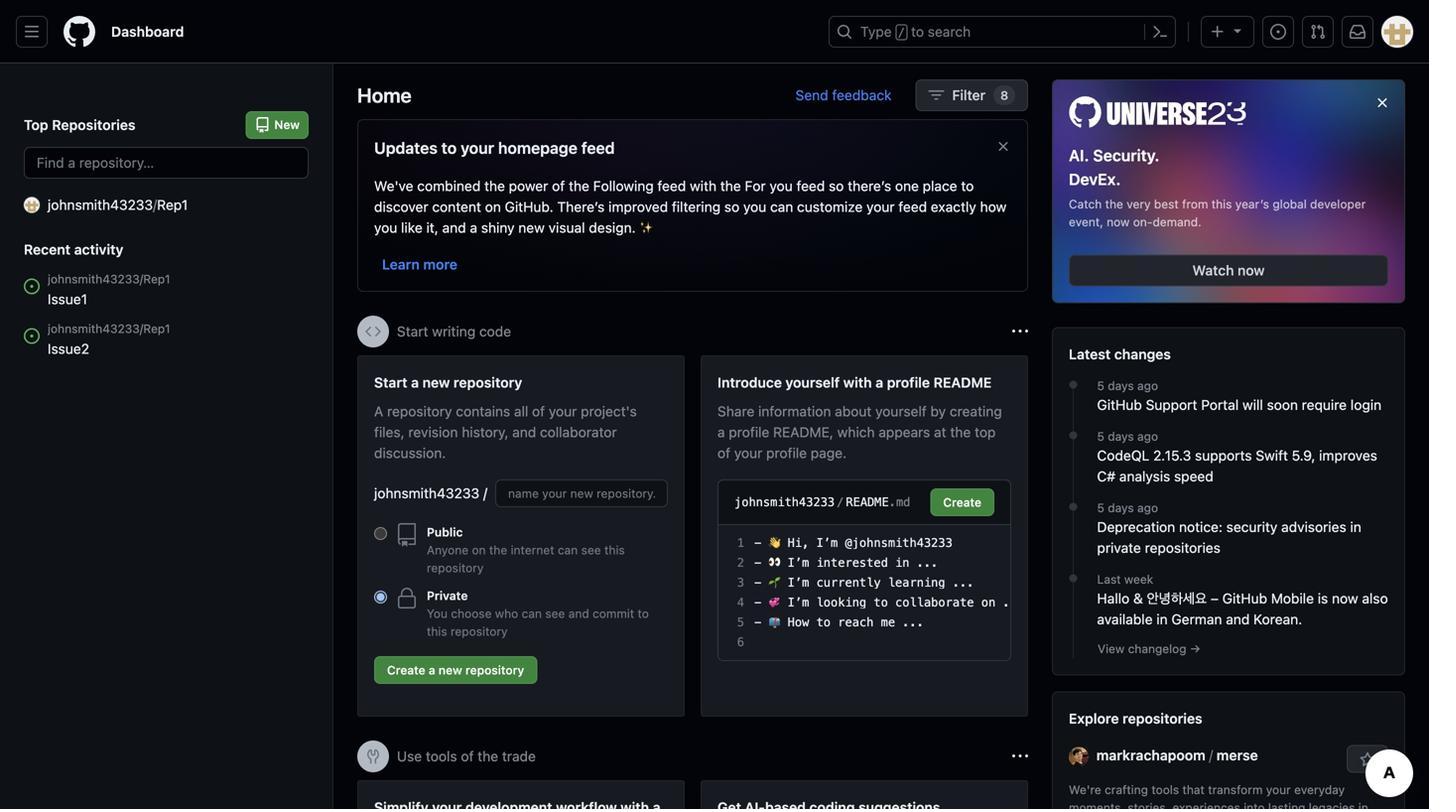 Task type: describe. For each thing, give the bounding box(es) containing it.
days for deprecation
[[1108, 501, 1135, 515]]

is
[[1318, 590, 1329, 607]]

2.15.3
[[1154, 447, 1192, 464]]

introduce yourself with a profile readme
[[718, 374, 992, 391]]

can inside public anyone on the internet can see this repository
[[558, 543, 578, 557]]

page.
[[811, 445, 847, 461]]

can inside we've combined the power of the following feed with the for you feed so there's one place to discover content on github. there's improved filtering so you can customize your feed exactly how you like it, and a shiny new visual design. ✨
[[771, 199, 794, 215]]

@markrachapoom profile image
[[1069, 747, 1089, 767]]

5 for codeql 2.15.3 supports swift 5.9, improves c# analysis speed
[[1098, 430, 1105, 443]]

deprecation
[[1098, 519, 1176, 535]]

ai.
[[1069, 146, 1090, 165]]

how
[[981, 199, 1007, 215]]

public
[[427, 525, 463, 539]]

0 vertical spatial profile
[[887, 374, 930, 391]]

merse
[[1217, 747, 1259, 764]]

global
[[1273, 197, 1307, 211]]

support
[[1146, 397, 1198, 413]]

your inside we're crafting tools that transform your everyday moments, stories, experiences into lasting legacies i
[[1267, 783, 1291, 797]]

in inside 5 days ago deprecation notice: security advisories in private repositories
[[1351, 519, 1362, 535]]

private
[[1098, 540, 1142, 556]]

feed up filtering
[[658, 178, 686, 194]]

speed
[[1175, 468, 1214, 485]]

view
[[1098, 642, 1125, 656]]

johnsmith43233 / readme .md
[[735, 495, 911, 509]]

open issue image for issue1
[[24, 279, 40, 294]]

codeql 2.15.3 supports swift 5.9, improves c# analysis speed link
[[1098, 445, 1389, 487]]

in inside last week hallo & 안녕하세요 – github mobile is now also available in german and korean.
[[1157, 611, 1168, 628]]

all
[[514, 403, 529, 419]]

repository inside public anyone on the internet can see this repository
[[427, 561, 484, 575]]

transform
[[1209, 783, 1263, 797]]

repo image
[[395, 523, 419, 547]]

learn
[[382, 256, 420, 273]]

c#
[[1098, 468, 1116, 485]]

i'm right hi,
[[817, 536, 838, 550]]

1 - from the top
[[755, 536, 762, 550]]

👋
[[769, 536, 781, 550]]

dashboard
[[111, 23, 184, 40]]

i'm right 🌱
[[788, 576, 810, 590]]

introduce yourself with a profile readme element
[[701, 355, 1029, 717]]

the left trade
[[478, 748, 499, 765]]

your inside we've combined the power of the following feed with the for you feed so there's one place to discover content on github. there's improved filtering so you can customize your feed exactly how you like it, and a shiny new visual design. ✨
[[867, 199, 895, 215]]

visual
[[549, 219, 585, 236]]

public anyone on the internet can see this repository
[[427, 525, 625, 575]]

/ for johnsmith43233 / readme .md
[[837, 495, 844, 509]]

x image
[[996, 139, 1012, 154]]

the left for
[[721, 178, 741, 194]]

how
[[788, 616, 810, 629]]

one
[[896, 178, 919, 194]]

start for start writing code
[[397, 323, 428, 340]]

Top Repositories search field
[[24, 147, 309, 179]]

repository inside private you choose who can see and commit to this repository
[[451, 625, 508, 638]]

last week hallo & 안녕하세요 – github mobile is now also available in german and korean.
[[1098, 572, 1389, 628]]

explore repositories navigation
[[1052, 692, 1406, 809]]

create
[[387, 663, 426, 677]]

to inside we've combined the power of the following feed with the for you feed so there's one place to discover content on github. there's improved filtering so you can customize your feed exactly how you like it, and a shiny new visual design. ✨
[[962, 178, 974, 194]]

discussion.
[[374, 445, 446, 461]]

feedback
[[833, 87, 892, 103]]

stories,
[[1128, 801, 1170, 809]]

explore
[[1069, 710, 1120, 727]]

3 - from the top
[[755, 576, 762, 590]]

who
[[495, 607, 519, 621]]

markrachapoom / merse
[[1097, 747, 1259, 764]]

→
[[1190, 642, 1201, 656]]

this inside ai. security. devex. catch the very best from this year's global developer event, now on-demand.
[[1212, 197, 1233, 211]]

git pull request image
[[1311, 24, 1326, 40]]

also
[[1363, 590, 1389, 607]]

now inside last week hallo & 안녕하세요 – github mobile is now also available in german and korean.
[[1333, 590, 1359, 607]]

create a new repository element
[[374, 372, 668, 692]]

... right me at the right bottom of the page
[[903, 616, 924, 629]]

notifications image
[[1350, 24, 1366, 40]]

0 vertical spatial you
[[770, 178, 793, 194]]

create a new repository
[[387, 663, 525, 677]]

portal
[[1202, 397, 1239, 413]]

Find a repository… text field
[[24, 147, 309, 179]]

feed up following
[[582, 139, 615, 157]]

place
[[923, 178, 958, 194]]

type
[[861, 23, 892, 40]]

johnsmith43233/rep1 link for issue1
[[48, 270, 214, 288]]

i'm down hi,
[[788, 556, 810, 570]]

5 days ago codeql 2.15.3 supports swift 5.9, improves c# analysis speed
[[1098, 430, 1378, 485]]

send
[[796, 87, 829, 103]]

of inside the a repository contains all of your project's files, revision history, and collaborator discussion.
[[532, 403, 545, 419]]

we're crafting tools that transform your everyday moments, stories, experiences into lasting legacies i
[[1069, 783, 1369, 809]]

view changelog → link
[[1098, 642, 1201, 656]]

new link
[[246, 111, 309, 139]]

0 horizontal spatial you
[[374, 219, 397, 236]]

a inside 'button'
[[429, 663, 436, 677]]

this inside public anyone on the internet can see this repository
[[605, 543, 625, 557]]

by
[[931, 403, 946, 419]]

contains
[[456, 403, 511, 419]]

&
[[1134, 590, 1144, 607]]

korean.
[[1254, 611, 1303, 628]]

latest
[[1069, 346, 1111, 362]]

issue1
[[48, 291, 87, 307]]

your inside the a repository contains all of your project's files, revision history, and collaborator discussion.
[[549, 403, 577, 419]]

crafting
[[1105, 783, 1149, 797]]

activity
[[74, 241, 123, 258]]

issue2 link
[[48, 341, 89, 357]]

learn more
[[382, 256, 458, 273]]

4
[[737, 596, 745, 610]]

changelog
[[1128, 642, 1187, 656]]

explore element
[[1052, 79, 1406, 809]]

codeql
[[1098, 447, 1150, 464]]

the up there's
[[569, 178, 590, 194]]

watch
[[1193, 262, 1235, 279]]

repositories inside 5 days ago deprecation notice: security advisories in private repositories
[[1145, 540, 1221, 556]]

3
[[737, 576, 745, 590]]

1 horizontal spatial readme
[[934, 374, 992, 391]]

a
[[374, 403, 384, 419]]

johnsmith43233/rep1 for issue2
[[48, 322, 170, 336]]

4 - from the top
[[755, 596, 762, 610]]

yourself inside share information about yourself by creating a profile readme, which appears at the top of your profile page.
[[876, 403, 927, 419]]

to inside private you choose who can see and commit to this repository
[[638, 607, 649, 621]]

and inside last week hallo & 안녕하세요 – github mobile is now also available in german and korean.
[[1226, 611, 1250, 628]]

shiny
[[481, 219, 515, 236]]

code
[[479, 323, 511, 340]]

for
[[745, 178, 766, 194]]

legacies
[[1309, 801, 1356, 809]]

devex.
[[1069, 170, 1121, 189]]

improved
[[609, 199, 668, 215]]

homepage image
[[64, 16, 95, 48]]

readme,
[[774, 424, 834, 440]]

repository up contains
[[454, 374, 523, 391]]

none submit inside introduce yourself with a profile readme element
[[931, 489, 995, 516]]

rep1
[[157, 197, 188, 213]]

collaborate
[[896, 596, 975, 610]]

repository inside the a repository contains all of your project's files, revision history, and collaborator discussion.
[[387, 403, 452, 419]]

on inside 1 - 👋 hi, i'm @johnsmith43233 2 - 👀 i'm interested in ... 3 - 🌱 i'm currently learning ... 4 - 💞️ i'm looking to collaborate on ... 5 - 📫 how to reach me ... 6
[[982, 596, 996, 610]]

will
[[1243, 397, 1264, 413]]

0 vertical spatial so
[[829, 178, 844, 194]]

github.
[[505, 199, 554, 215]]

can inside private you choose who can see and commit to this repository
[[522, 607, 542, 621]]

a inside we've combined the power of the following feed with the for you feed so there's one place to discover content on github. there's improved filtering so you can customize your feed exactly how you like it, and a shiny new visual design. ✨
[[470, 219, 478, 236]]

0 vertical spatial yourself
[[786, 374, 840, 391]]

johnsmith43233 for johnsmith43233 /
[[374, 485, 480, 501]]

1
[[737, 536, 745, 550]]

we're
[[1069, 783, 1102, 797]]

your inside share information about yourself by creating a profile readme, which appears at the top of your profile page.
[[735, 445, 763, 461]]

the inside share information about yourself by creating a profile readme, which appears at the top of your profile page.
[[951, 424, 971, 440]]

notice:
[[1180, 519, 1223, 535]]

a up revision at the left bottom of page
[[411, 374, 419, 391]]

and inside private you choose who can see and commit to this repository
[[569, 607, 589, 621]]

anyone
[[427, 543, 469, 557]]

of inside we've combined the power of the following feed with the for you feed so there's one place to discover content on github. there's improved filtering so you can customize your feed exactly how you like it, and a shiny new visual design. ✨
[[552, 178, 565, 194]]

johnsmith43233/rep1 link for issue2
[[48, 320, 216, 338]]

dot fill image for deprecation notice: security advisories in private repositories
[[1066, 499, 1082, 515]]

recent activity
[[24, 241, 123, 258]]

rep1 image
[[24, 197, 40, 213]]

the inside public anyone on the internet can see this repository
[[489, 543, 508, 557]]

to up me at the right bottom of the page
[[874, 596, 888, 610]]

new for start a new repository
[[423, 374, 450, 391]]

johnsmith43233/rep1 issue2
[[48, 322, 170, 357]]

... up the learning
[[917, 556, 939, 570]]



Task type: locate. For each thing, give the bounding box(es) containing it.
1 horizontal spatial this
[[605, 543, 625, 557]]

/ down 'page.'
[[837, 495, 844, 509]]

2 vertical spatial this
[[427, 625, 447, 638]]

deprecation notice: security advisories in private repositories link
[[1098, 517, 1389, 559]]

johnsmith43233/rep1 down the johnsmith43233/rep1 issue1
[[48, 322, 170, 336]]

currently
[[817, 576, 881, 590]]

days inside 5 days ago github support portal will soon require login
[[1108, 379, 1135, 393]]

1 vertical spatial with
[[844, 374, 872, 391]]

now right watch
[[1238, 262, 1265, 279]]

2
[[737, 556, 745, 570]]

0 horizontal spatial github
[[1098, 397, 1143, 413]]

a down share
[[718, 424, 725, 440]]

in down the 안녕하세요 at the right bottom
[[1157, 611, 1168, 628]]

days inside 5 days ago deprecation notice: security advisories in private repositories
[[1108, 501, 1135, 515]]

profile down share
[[729, 424, 770, 440]]

1 days from the top
[[1108, 379, 1135, 393]]

see inside private you choose who can see and commit to this repository
[[545, 607, 565, 621]]

start inside create a new repository element
[[374, 374, 408, 391]]

now left on-
[[1107, 215, 1130, 229]]

you
[[770, 178, 793, 194], [744, 199, 767, 215], [374, 219, 397, 236]]

repository inside 'button'
[[466, 663, 525, 677]]

2 dot fill image from the top
[[1066, 428, 1082, 443]]

so
[[829, 178, 844, 194], [725, 199, 740, 215]]

1 horizontal spatial in
[[1157, 611, 1168, 628]]

repository down choose
[[451, 625, 508, 638]]

- left the 👋
[[755, 536, 762, 550]]

2 horizontal spatial you
[[770, 178, 793, 194]]

and down all
[[513, 424, 536, 440]]

homepage
[[498, 139, 578, 157]]

1 horizontal spatial see
[[581, 543, 601, 557]]

days up deprecation
[[1108, 501, 1135, 515]]

2 vertical spatial profile
[[767, 445, 807, 461]]

with up filtering
[[690, 178, 717, 194]]

close image
[[1375, 95, 1391, 111]]

0 horizontal spatial yourself
[[786, 374, 840, 391]]

explore repositories
[[1069, 710, 1203, 727]]

triangle down image
[[1230, 22, 1246, 38]]

2 johnsmith43233/rep1 from the top
[[48, 322, 170, 336]]

/ inside "type / to search"
[[898, 26, 905, 40]]

can right who
[[522, 607, 542, 621]]

start a new repository
[[374, 374, 523, 391]]

2 days from the top
[[1108, 430, 1135, 443]]

1 vertical spatial github
[[1223, 590, 1268, 607]]

/ for johnsmith43233 /
[[483, 485, 488, 501]]

/ inside create a new repository element
[[483, 485, 488, 501]]

2 horizontal spatial in
[[1351, 519, 1362, 535]]

ago for codeql
[[1138, 430, 1159, 443]]

discover
[[374, 199, 429, 215]]

0 vertical spatial johnsmith43233/rep1 link
[[48, 270, 214, 288]]

open issue image
[[24, 279, 40, 294], [24, 328, 40, 344]]

start for start a new repository
[[374, 374, 408, 391]]

on right anyone
[[472, 543, 486, 557]]

johnsmith43233/rep1 link down the johnsmith43233/rep1 issue1
[[48, 320, 216, 338]]

with inside introduce yourself with a profile readme element
[[844, 374, 872, 391]]

feed
[[582, 139, 615, 157], [658, 178, 686, 194], [797, 178, 825, 194], [899, 199, 927, 215]]

None radio
[[374, 527, 387, 540], [374, 591, 387, 604], [374, 527, 387, 540], [374, 591, 387, 604]]

issue opened image
[[1271, 24, 1287, 40]]

Repository name text field
[[495, 480, 668, 507]]

johnsmith43233/rep1 link down activity
[[48, 270, 214, 288]]

1 vertical spatial johnsmith43233/rep1
[[48, 322, 170, 336]]

demand.
[[1153, 215, 1202, 229]]

johnsmith43233/rep1 for issue1
[[48, 272, 170, 286]]

0 vertical spatial this
[[1212, 197, 1233, 211]]

/ down history,
[[483, 485, 488, 501]]

1 vertical spatial new
[[423, 374, 450, 391]]

5 inside 1 - 👋 hi, i'm @johnsmith43233 2 - 👀 i'm interested in ... 3 - 🌱 i'm currently learning ... 4 - 💞️ i'm looking to collaborate on ... 5 - 📫 how to reach me ... 6
[[737, 616, 745, 629]]

ago inside 5 days ago deprecation notice: security advisories in private repositories
[[1138, 501, 1159, 515]]

use tools of the trade
[[397, 748, 536, 765]]

2 vertical spatial now
[[1333, 590, 1359, 607]]

to right the how
[[817, 616, 831, 629]]

1 horizontal spatial yourself
[[876, 403, 927, 419]]

the left internet
[[489, 543, 508, 557]]

5.9,
[[1292, 447, 1316, 464]]

see
[[581, 543, 601, 557], [545, 607, 565, 621]]

can left customize
[[771, 199, 794, 215]]

new inside 'button'
[[439, 663, 462, 677]]

/ inside introduce yourself with a profile readme element
[[837, 495, 844, 509]]

exactly
[[931, 199, 977, 215]]

dot fill image
[[1066, 377, 1082, 393], [1066, 428, 1082, 443]]

6
[[737, 635, 745, 649]]

open issue image for issue2
[[24, 328, 40, 344]]

📫
[[769, 616, 781, 629]]

1 horizontal spatial github
[[1223, 590, 1268, 607]]

star this repository image
[[1360, 752, 1376, 768]]

1 vertical spatial tools
[[1152, 783, 1180, 797]]

experiences
[[1173, 801, 1241, 809]]

of inside share information about yourself by creating a profile readme, which appears at the top of your profile page.
[[718, 445, 731, 461]]

1 horizontal spatial with
[[844, 374, 872, 391]]

and down content
[[442, 219, 466, 236]]

2 horizontal spatial johnsmith43233
[[735, 495, 835, 509]]

with inside we've combined the power of the following feed with the for you feed so there's one place to discover content on github. there's improved filtering so you can customize your feed exactly how you like it, and a shiny new visual design. ✨
[[690, 178, 717, 194]]

a up share information about yourself by creating a profile readme, which appears at the top of your profile page.
[[876, 374, 884, 391]]

the inside ai. security. devex. catch the very best from this year's global developer event, now on-demand.
[[1106, 197, 1124, 211]]

ago up support
[[1138, 379, 1159, 393]]

issue1 link
[[48, 291, 87, 307]]

1 horizontal spatial johnsmith43233
[[374, 485, 480, 501]]

1 vertical spatial so
[[725, 199, 740, 215]]

1 vertical spatial can
[[558, 543, 578, 557]]

0 horizontal spatial now
[[1107, 215, 1130, 229]]

a right create at the bottom left of page
[[429, 663, 436, 677]]

5 down latest
[[1098, 379, 1105, 393]]

new up revision at the left bottom of page
[[423, 374, 450, 391]]

0 horizontal spatial this
[[427, 625, 447, 638]]

repositories up markrachapoom at the bottom of the page
[[1123, 710, 1203, 727]]

swift
[[1256, 447, 1289, 464]]

- left '📫'
[[755, 616, 762, 629]]

this up commit
[[605, 543, 625, 557]]

0 horizontal spatial with
[[690, 178, 717, 194]]

a repository contains all of your project's files, revision history, and collaborator discussion.
[[374, 403, 637, 461]]

now right is
[[1333, 590, 1359, 607]]

ago for deprecation
[[1138, 501, 1159, 515]]

yourself up appears
[[876, 403, 927, 419]]

you down for
[[744, 199, 767, 215]]

5 up codeql
[[1098, 430, 1105, 443]]

hi,
[[788, 536, 810, 550]]

1 vertical spatial dot fill image
[[1066, 428, 1082, 443]]

5 down c#
[[1098, 501, 1105, 515]]

2 dot fill image from the top
[[1066, 570, 1082, 586]]

hallo
[[1098, 590, 1130, 607]]

github right –
[[1223, 590, 1268, 607]]

a left shiny
[[470, 219, 478, 236]]

command palette image
[[1153, 24, 1169, 40]]

at
[[934, 424, 947, 440]]

from
[[1183, 197, 1209, 211]]

github inside 5 days ago github support portal will soon require login
[[1098, 397, 1143, 413]]

johnsmith43233 for johnsmith43233 / readme .md
[[735, 495, 835, 509]]

1 vertical spatial dot fill image
[[1066, 570, 1082, 586]]

share information about yourself by creating a profile readme, which appears at the top of your profile page.
[[718, 403, 1003, 461]]

1 vertical spatial yourself
[[876, 403, 927, 419]]

github down latest changes
[[1098, 397, 1143, 413]]

more
[[423, 256, 458, 273]]

0 vertical spatial johnsmith43233/rep1
[[48, 272, 170, 286]]

of right power
[[552, 178, 565, 194]]

1 johnsmith43233/rep1 from the top
[[48, 272, 170, 286]]

1 horizontal spatial tools
[[1152, 783, 1180, 797]]

collaborator
[[540, 424, 617, 440]]

안녕하세요
[[1147, 590, 1208, 607]]

commit
[[593, 607, 635, 621]]

/ inside explore repositories navigation
[[1210, 747, 1214, 764]]

to up exactly
[[962, 178, 974, 194]]

universe23 image
[[1069, 96, 1247, 128]]

2 vertical spatial on
[[982, 596, 996, 610]]

this inside private you choose who can see and commit to this repository
[[427, 625, 447, 638]]

1 johnsmith43233/rep1 link from the top
[[48, 270, 214, 288]]

tools inside we're crafting tools that transform your everyday moments, stories, experiences into lasting legacies i
[[1152, 783, 1180, 797]]

johnsmith43233 up the 👋
[[735, 495, 835, 509]]

0 vertical spatial start
[[397, 323, 428, 340]]

0 vertical spatial repositories
[[1145, 540, 1221, 556]]

readme up the creating
[[934, 374, 992, 391]]

5 for github support portal will soon require login
[[1098, 379, 1105, 393]]

see inside public anyone on the internet can see this repository
[[581, 543, 601, 557]]

johnsmith43233/rep1 issue1
[[48, 272, 170, 307]]

lasting
[[1269, 801, 1306, 809]]

why am i seeing this? image
[[1013, 749, 1029, 765]]

ago up deprecation
[[1138, 501, 1159, 515]]

and left commit
[[569, 607, 589, 621]]

of down share
[[718, 445, 731, 461]]

days
[[1108, 379, 1135, 393], [1108, 430, 1135, 443], [1108, 501, 1135, 515]]

of right all
[[532, 403, 545, 419]]

developer
[[1311, 197, 1367, 211]]

and inside the a repository contains all of your project's files, revision history, and collaborator discussion.
[[513, 424, 536, 440]]

top
[[975, 424, 996, 440]]

2 vertical spatial days
[[1108, 501, 1135, 515]]

the left power
[[485, 178, 505, 194]]

your down there's
[[867, 199, 895, 215]]

johnsmith43233 up activity
[[48, 197, 153, 213]]

customize
[[797, 199, 863, 215]]

1 vertical spatial start
[[374, 374, 408, 391]]

1 horizontal spatial can
[[558, 543, 578, 557]]

1 vertical spatial in
[[896, 556, 910, 570]]

1 vertical spatial open issue image
[[24, 328, 40, 344]]

0 horizontal spatial johnsmith43233
[[48, 197, 153, 213]]

1 dot fill image from the top
[[1066, 499, 1082, 515]]

and inside we've combined the power of the following feed with the for you feed so there's one place to discover content on github. there's improved filtering so you can customize your feed exactly how you like it, and a shiny new visual design. ✨
[[442, 219, 466, 236]]

1 horizontal spatial now
[[1238, 262, 1265, 279]]

mobile
[[1272, 590, 1315, 607]]

2 horizontal spatial can
[[771, 199, 794, 215]]

last
[[1098, 572, 1121, 586]]

2 vertical spatial new
[[439, 663, 462, 677]]

1 vertical spatial profile
[[729, 424, 770, 440]]

filter image
[[929, 87, 945, 103]]

2 vertical spatial ago
[[1138, 501, 1159, 515]]

repository down who
[[466, 663, 525, 677]]

johnsmith43233 inside introduce yourself with a profile readme element
[[735, 495, 835, 509]]

interested
[[817, 556, 888, 570]]

0 horizontal spatial so
[[725, 199, 740, 215]]

i'm up the how
[[788, 596, 810, 610]]

0 horizontal spatial tools
[[426, 748, 457, 765]]

available
[[1098, 611, 1153, 628]]

2 - from the top
[[755, 556, 762, 570]]

5 for deprecation notice: security advisories in private repositories
[[1098, 501, 1105, 515]]

on inside we've combined the power of the following feed with the for you feed so there's one place to discover content on github. there's improved filtering so you can customize your feed exactly how you like it, and a shiny new visual design. ✨
[[485, 199, 501, 215]]

lock image
[[395, 587, 419, 611]]

1 horizontal spatial so
[[829, 178, 844, 194]]

ago inside 5 days ago codeql 2.15.3 supports swift 5.9, improves c# analysis speed
[[1138, 430, 1159, 443]]

0 horizontal spatial can
[[522, 607, 542, 621]]

0 vertical spatial with
[[690, 178, 717, 194]]

1 dot fill image from the top
[[1066, 377, 1082, 393]]

1 vertical spatial you
[[744, 199, 767, 215]]

repositories inside navigation
[[1123, 710, 1203, 727]]

type / to search
[[861, 23, 971, 40]]

project's
[[581, 403, 637, 419]]

1 ago from the top
[[1138, 379, 1159, 393]]

a inside share information about yourself by creating a profile readme, which appears at the top of your profile page.
[[718, 424, 725, 440]]

0 vertical spatial readme
[[934, 374, 992, 391]]

/
[[898, 26, 905, 40], [153, 197, 157, 213], [483, 485, 488, 501], [837, 495, 844, 509], [1210, 747, 1214, 764]]

repository up revision at the left bottom of page
[[387, 403, 452, 419]]

0 vertical spatial now
[[1107, 215, 1130, 229]]

5 inside 5 days ago github support portal will soon require login
[[1098, 379, 1105, 393]]

start right code image
[[397, 323, 428, 340]]

information
[[759, 403, 831, 419]]

internet
[[511, 543, 555, 557]]

your up combined
[[461, 139, 494, 157]]

0 vertical spatial github
[[1098, 397, 1143, 413]]

/ left "merse"
[[1210, 747, 1214, 764]]

dot fill image for hallo & 안녕하세요 – github mobile is now also available in german and korean.
[[1066, 570, 1082, 586]]

0 vertical spatial can
[[771, 199, 794, 215]]

johnsmith43233 for johnsmith43233 / rep1
[[48, 197, 153, 213]]

in inside 1 - 👋 hi, i'm @johnsmith43233 2 - 👀 i'm interested in ... 3 - 🌱 i'm currently learning ... 4 - 💞️ i'm looking to collaborate on ... 5 - 📫 how to reach me ... 6
[[896, 556, 910, 570]]

security.
[[1094, 146, 1160, 165]]

so up customize
[[829, 178, 844, 194]]

johnsmith43233 /
[[374, 485, 488, 501]]

- left 🌱
[[755, 576, 762, 590]]

5
[[1098, 379, 1105, 393], [1098, 430, 1105, 443], [1098, 501, 1105, 515], [737, 616, 745, 629]]

0 vertical spatial tools
[[426, 748, 457, 765]]

everyday
[[1295, 783, 1345, 797]]

create a new repository button
[[374, 656, 537, 684]]

None submit
[[931, 489, 995, 516]]

days for codeql
[[1108, 430, 1135, 443]]

tools right use
[[426, 748, 457, 765]]

now inside ai. security. devex. catch the very best from this year's global developer event, now on-demand.
[[1107, 215, 1130, 229]]

plus image
[[1210, 24, 1226, 40]]

🌱
[[769, 576, 781, 590]]

can right internet
[[558, 543, 578, 557]]

and left korean.
[[1226, 611, 1250, 628]]

days down latest changes
[[1108, 379, 1135, 393]]

ago inside 5 days ago github support portal will soon require login
[[1138, 379, 1159, 393]]

feed up customize
[[797, 178, 825, 194]]

private
[[427, 589, 468, 603]]

there's
[[848, 178, 892, 194]]

5 inside 5 days ago deprecation notice: security advisories in private repositories
[[1098, 501, 1105, 515]]

/ for type / to search
[[898, 26, 905, 40]]

0 vertical spatial see
[[581, 543, 601, 557]]

2 vertical spatial you
[[374, 219, 397, 236]]

github inside last week hallo & 안녕하세요 – github mobile is now also available in german and korean.
[[1223, 590, 1268, 607]]

with up about
[[844, 374, 872, 391]]

code image
[[365, 324, 381, 340]]

johnsmith43233/rep1 down activity
[[48, 272, 170, 286]]

2 johnsmith43233/rep1 link from the top
[[48, 320, 216, 338]]

/ down 'top repositories' search field
[[153, 197, 157, 213]]

1 vertical spatial now
[[1238, 262, 1265, 279]]

watch now
[[1193, 262, 1265, 279]]

changes
[[1115, 346, 1172, 362]]

- left 💞️
[[755, 596, 762, 610]]

writing
[[432, 323, 476, 340]]

learning
[[888, 576, 946, 590]]

1 horizontal spatial you
[[744, 199, 767, 215]]

days inside 5 days ago codeql 2.15.3 supports swift 5.9, improves c# analysis speed
[[1108, 430, 1135, 443]]

there's
[[558, 199, 605, 215]]

/ for johnsmith43233 / rep1
[[153, 197, 157, 213]]

2 vertical spatial can
[[522, 607, 542, 621]]

0 horizontal spatial readme
[[846, 495, 889, 509]]

github support portal will soon require login link
[[1098, 395, 1389, 416]]

johnsmith43233 inside create a new repository element
[[374, 485, 480, 501]]

dot fill image for codeql 2.15.3 supports swift 5.9, improves c# analysis speed
[[1066, 428, 1082, 443]]

1 vertical spatial days
[[1108, 430, 1135, 443]]

johnsmith43233
[[48, 197, 153, 213], [374, 485, 480, 501], [735, 495, 835, 509]]

trade
[[502, 748, 536, 765]]

your down share
[[735, 445, 763, 461]]

1 vertical spatial repositories
[[1123, 710, 1203, 727]]

2 vertical spatial in
[[1157, 611, 1168, 628]]

looking
[[817, 596, 867, 610]]

tools image
[[365, 749, 381, 765]]

why am i seeing this? image
[[1013, 324, 1029, 340]]

new inside we've combined the power of the following feed with the for you feed so there's one place to discover content on github. there's improved filtering so you can customize your feed exactly how you like it, and a shiny new visual design. ✨
[[519, 219, 545, 236]]

start up a on the left of the page
[[374, 374, 408, 391]]

0 vertical spatial in
[[1351, 519, 1362, 535]]

1 vertical spatial johnsmith43233/rep1 link
[[48, 320, 216, 338]]

to left search
[[912, 23, 924, 40]]

0 vertical spatial on
[[485, 199, 501, 215]]

dot fill image
[[1066, 499, 1082, 515], [1066, 570, 1082, 586]]

1 vertical spatial this
[[605, 543, 625, 557]]

repositories
[[52, 117, 136, 133]]

new for create a new repository
[[439, 663, 462, 677]]

your up collaborator
[[549, 403, 577, 419]]

this right from
[[1212, 197, 1233, 211]]

2 open issue image from the top
[[24, 328, 40, 344]]

1 vertical spatial see
[[545, 607, 565, 621]]

you right for
[[770, 178, 793, 194]]

2 ago from the top
[[1138, 430, 1159, 443]]

it,
[[426, 219, 439, 236]]

0 vertical spatial dot fill image
[[1066, 377, 1082, 393]]

0 vertical spatial ago
[[1138, 379, 1159, 393]]

feed down one
[[899, 199, 927, 215]]

/ right type
[[898, 26, 905, 40]]

5 inside 5 days ago codeql 2.15.3 supports swift 5.9, improves c# analysis speed
[[1098, 430, 1105, 443]]

latest changes
[[1069, 346, 1172, 362]]

0 vertical spatial open issue image
[[24, 279, 40, 294]]

8
[[1001, 88, 1009, 102]]

of left trade
[[461, 748, 474, 765]]

open issue image left issue1 'link'
[[24, 279, 40, 294]]

new
[[519, 219, 545, 236], [423, 374, 450, 391], [439, 663, 462, 677]]

to up combined
[[442, 139, 457, 157]]

use
[[397, 748, 422, 765]]

into
[[1244, 801, 1265, 809]]

5 - from the top
[[755, 616, 762, 629]]

you down discover on the top
[[374, 219, 397, 236]]

see right who
[[545, 607, 565, 621]]

days for github
[[1108, 379, 1135, 393]]

tools up the 'stories,'
[[1152, 783, 1180, 797]]

3 ago from the top
[[1138, 501, 1159, 515]]

repository down anyone
[[427, 561, 484, 575]]

reach
[[838, 616, 874, 629]]

0 vertical spatial new
[[519, 219, 545, 236]]

recent
[[24, 241, 71, 258]]

dot fill image for github support portal will soon require login
[[1066, 377, 1082, 393]]

the left very
[[1106, 197, 1124, 211]]

1 vertical spatial on
[[472, 543, 486, 557]]

ago for github
[[1138, 379, 1159, 393]]

2 horizontal spatial this
[[1212, 197, 1233, 211]]

in down @johnsmith43233
[[896, 556, 910, 570]]

on inside public anyone on the internet can see this repository
[[472, 543, 486, 557]]

0 vertical spatial days
[[1108, 379, 1135, 393]]

login
[[1351, 397, 1382, 413]]

send feedback
[[796, 87, 892, 103]]

and
[[442, 219, 466, 236], [513, 424, 536, 440], [569, 607, 589, 621], [1226, 611, 1250, 628]]

to right commit
[[638, 607, 649, 621]]

1 vertical spatial ago
[[1138, 430, 1159, 443]]

issue2
[[48, 341, 89, 357]]

0 vertical spatial dot fill image
[[1066, 499, 1082, 515]]

1 open issue image from the top
[[24, 279, 40, 294]]

/ for markrachapoom / merse
[[1210, 747, 1214, 764]]

new down "github."
[[519, 219, 545, 236]]

me
[[881, 616, 896, 629]]

profile
[[887, 374, 930, 391], [729, 424, 770, 440], [767, 445, 807, 461]]

0 horizontal spatial in
[[896, 556, 910, 570]]

3 days from the top
[[1108, 501, 1135, 515]]

new right create at the bottom left of page
[[439, 663, 462, 677]]

0 horizontal spatial see
[[545, 607, 565, 621]]

... right collaborate
[[1003, 596, 1025, 610]]

this down you
[[427, 625, 447, 638]]

1 vertical spatial readme
[[846, 495, 889, 509]]

filter
[[953, 87, 986, 103]]

profile up appears
[[887, 374, 930, 391]]

... up collaborate
[[953, 576, 975, 590]]

profile down readme,
[[767, 445, 807, 461]]

on
[[485, 199, 501, 215], [472, 543, 486, 557], [982, 596, 996, 610]]

repositories down notice:
[[1145, 540, 1221, 556]]

2 horizontal spatial now
[[1333, 590, 1359, 607]]



Task type: vqa. For each thing, say whether or not it's contained in the screenshot.
table Icon
no



